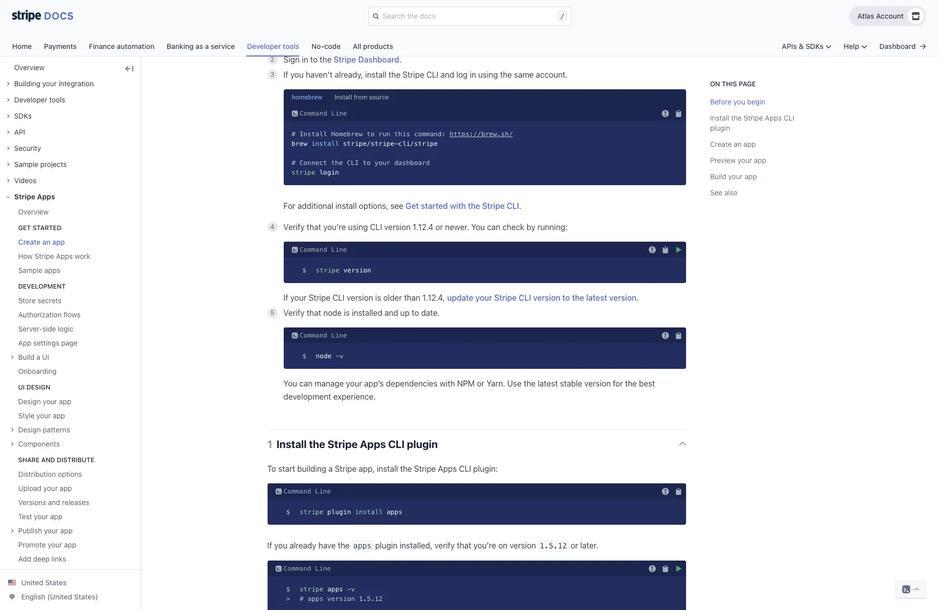 Task type: describe. For each thing, give the bounding box(es) containing it.
side
[[42, 325, 56, 333]]

your for upload your app
[[43, 484, 58, 493]]

brew
[[292, 140, 308, 147]]

automation
[[117, 42, 155, 51]]

your for publish your app
[[44, 527, 58, 535]]

1 horizontal spatial ui
[[42, 353, 49, 362]]

line for brew
[[331, 110, 347, 117]]

us image
[[8, 579, 16, 587]]

distribution options link
[[10, 470, 82, 480]]

that for you're
[[307, 223, 321, 232]]

dropdown closed image for sample projects
[[6, 163, 10, 167]]

plugin inside if you already have the apps plugin installed, verify that you're on version 1.5.12 or later.
[[375, 541, 398, 551]]

your for preview your app
[[738, 156, 752, 165]]

0 horizontal spatial using
[[348, 223, 368, 232]]

1 vertical spatial links
[[39, 569, 54, 578]]

already,
[[335, 70, 363, 79]]

0 vertical spatial links
[[51, 555, 66, 564]]

dependencies
[[386, 379, 438, 388]]

install links and oauth
[[18, 569, 90, 578]]

command line for plugin
[[284, 488, 331, 496]]

design
[[26, 384, 50, 391]]

and left log
[[441, 70, 454, 79]]

tab list containing homebrew
[[284, 89, 395, 106]]

# inside stripe apps -v # apps version 1.5.12
[[300, 596, 304, 603]]

your for promote your app
[[48, 541, 62, 550]]

and inside install links and oauth link
[[56, 569, 68, 578]]

0 vertical spatial .
[[399, 55, 402, 64]]

stable
[[560, 379, 582, 388]]

oauth
[[70, 569, 90, 578]]

app settings page link
[[10, 338, 78, 349]]

apps up the get started
[[37, 192, 55, 201]]

verify that you're using cli version 1.12.4 or newer. you can check by running:
[[284, 223, 568, 232]]

older
[[383, 293, 402, 303]]

by
[[527, 223, 536, 232]]

dropdown closed image for build a ui
[[10, 356, 14, 360]]

stripe dashboard link
[[334, 55, 399, 64]]

use
[[508, 379, 522, 388]]

atlas
[[858, 12, 875, 20]]

install inside 'install the stripe apps cli plugin'
[[710, 114, 730, 122]]

0 vertical spatial developer tools link
[[247, 39, 312, 57]]

command for version
[[300, 246, 327, 254]]

1 vertical spatial .
[[519, 202, 522, 211]]

latest inside you can manage your app's dependencies with npm or yarn. use the latest stable version for the best development experience.
[[538, 379, 558, 388]]

0 horizontal spatial install the stripe apps cli plugin link
[[267, 430, 686, 457]]

style
[[18, 412, 35, 420]]

0 horizontal spatial in
[[302, 55, 308, 64]]

apps inside 'install the stripe apps cli plugin'
[[765, 114, 782, 122]]

to start building a stripe app, install the stripe apps cli plugin:
[[267, 465, 498, 474]]

0 vertical spatial started
[[421, 202, 448, 211]]

design for design patterns
[[18, 426, 41, 434]]

deep
[[33, 555, 50, 564]]

up
[[400, 309, 410, 318]]

on this page
[[710, 80, 756, 88]]

if for if your stripe cli version is older than 1.12.4, update your stripe cli version to the latest version .
[[284, 293, 288, 303]]

app
[[18, 339, 31, 348]]

style your app link
[[10, 411, 65, 421]]

development
[[18, 283, 66, 290]]

0 horizontal spatial is
[[344, 309, 350, 318]]

server-side logic link
[[10, 324, 73, 334]]

install left the "options," at the top left of page
[[336, 202, 357, 211]]

store secrets link
[[10, 296, 62, 306]]

0 vertical spatial node
[[323, 309, 342, 318]]

command for brew
[[300, 110, 327, 117]]

overview link for sdks link
[[6, 63, 45, 73]]

2 horizontal spatial a
[[329, 465, 333, 474]]

build your app link
[[710, 172, 757, 181]]

your for if your stripe cli version is older than 1.12.4, update your stripe cli version to the latest version .
[[291, 293, 307, 303]]

design patterns
[[18, 426, 70, 434]]

login
[[319, 169, 339, 176]]

settings
[[33, 339, 59, 348]]

your for building your integration
[[42, 79, 57, 88]]

build a ui link
[[10, 353, 49, 363]]

1 horizontal spatial is
[[375, 293, 381, 303]]

add
[[18, 555, 31, 564]]

that inside if you already have the apps plugin installed, verify that you're on version 1.5.12 or later.
[[457, 541, 472, 551]]

apis & sdks
[[782, 42, 824, 51]]

preview
[[710, 156, 736, 165]]

log
[[457, 70, 468, 79]]

create inside create an app link
[[18, 238, 40, 246]]

flows
[[64, 311, 81, 319]]

developer inside tab list
[[247, 42, 281, 51]]

banking as a service link
[[167, 39, 247, 57]]

upload your app link
[[10, 484, 72, 494]]

apps left plugin:
[[438, 465, 457, 474]]

code
[[324, 42, 341, 51]]

v inside stripe apps -v # apps version 1.5.12
[[351, 586, 355, 594]]

before you begin
[[710, 97, 766, 106]]

finance
[[89, 42, 115, 51]]

0 vertical spatial get
[[406, 202, 419, 211]]

best
[[639, 379, 655, 388]]

your for design your app
[[43, 398, 57, 406]]

stripe for stripe version
[[316, 267, 340, 274]]

install up start
[[277, 438, 307, 451]]

before
[[710, 97, 732, 106]]

and inside 'versions and releases' link
[[48, 499, 60, 507]]

if for if you already have the apps plugin installed, verify that you're on version 1.5.12 or later.
[[267, 541, 272, 551]]

later.
[[581, 541, 599, 551]]

install up united
[[18, 569, 37, 578]]

payments
[[44, 42, 77, 51]]

app inside publish your app "link"
[[60, 527, 73, 535]]

finance automation
[[89, 42, 155, 51]]

onboarding
[[18, 367, 57, 376]]

dropdown closed image for publish your app
[[10, 529, 14, 533]]

1 horizontal spatial you
[[472, 223, 485, 232]]

0 vertical spatial install the stripe apps cli plugin
[[710, 114, 795, 132]]

start
[[278, 465, 295, 474]]

0 horizontal spatial install the stripe apps cli plugin
[[277, 438, 438, 451]]

# install homebrew to run this command: https://brew.sh/ brew install stripe/stripe-cli/stripe
[[292, 130, 513, 147]]

app down "preview your app" link
[[745, 172, 757, 181]]

atlas account button
[[850, 6, 926, 26]]

and left up
[[385, 309, 398, 318]]

authorization flows
[[18, 311, 81, 319]]

1 horizontal spatial install the stripe apps cli plugin link
[[710, 114, 795, 132]]

overview for overview link for sdks link
[[14, 63, 45, 72]]

1.5.12 inside if you already have the apps plugin installed, verify that you're on version 1.5.12 or later.
[[540, 542, 567, 551]]

sample projects link
[[6, 160, 67, 170]]

1 horizontal spatial using
[[478, 70, 498, 79]]

apps up app,
[[360, 438, 386, 451]]

test your app
[[18, 513, 62, 521]]

logic
[[58, 325, 73, 333]]

if for if you haven't already, install the stripe cli and log in using the same account.
[[284, 70, 288, 79]]

install down stripe dashboard link
[[365, 70, 387, 79]]

home link
[[12, 39, 44, 57]]

promote
[[18, 541, 46, 550]]

line for plugin
[[315, 488, 331, 496]]

versions
[[18, 499, 46, 507]]

apps left work
[[56, 252, 73, 261]]

app inside 'design your app' link
[[59, 398, 71, 406]]

sample for sample projects
[[14, 160, 38, 169]]

english (united states)
[[21, 593, 98, 602]]

node -v
[[316, 353, 344, 360]]

united states
[[21, 579, 67, 587]]

1 vertical spatial create an app
[[18, 238, 65, 246]]

2 horizontal spatial .
[[637, 293, 639, 303]]

command for -v
[[300, 332, 327, 339]]

stripe inside # connect the cli to your dashboard stripe login
[[292, 169, 315, 176]]

releases
[[62, 499, 89, 507]]

0 vertical spatial developer tools
[[247, 42, 299, 51]]

1 vertical spatial tools
[[49, 95, 65, 104]]

1 horizontal spatial can
[[487, 223, 501, 232]]

design for design your app
[[18, 398, 41, 406]]

0 horizontal spatial a
[[36, 353, 40, 362]]

1 vertical spatial node
[[316, 353, 332, 360]]

1 vertical spatial dashboard
[[358, 55, 399, 64]]

see
[[391, 202, 404, 211]]

command line for version
[[300, 246, 347, 254]]

preview your app link
[[710, 156, 767, 165]]

manage
[[315, 379, 344, 388]]

if you haven't already, install the stripe cli and log in using the same account.
[[284, 70, 568, 79]]

same
[[514, 70, 534, 79]]

building
[[297, 465, 326, 474]]

0 horizontal spatial v
[[340, 353, 344, 360]]

can inside you can manage your app's dependencies with npm or yarn. use the latest stable version for the best development experience.
[[299, 379, 313, 388]]

dropdown closed image for videos
[[6, 179, 10, 183]]

verify for verify that you're using cli version 1.12.4 or newer. you can check by running:
[[284, 223, 305, 232]]

on
[[499, 541, 508, 551]]

click to collapse the sidebar and hide the navigation image
[[125, 65, 133, 73]]

1 vertical spatial developer
[[14, 95, 47, 104]]

sdks inside button
[[806, 42, 824, 51]]

run
[[379, 130, 391, 138]]

promote your app
[[18, 541, 76, 550]]

dropdown closed image for api
[[6, 130, 10, 134]]

https://brew.sh/ link
[[450, 130, 513, 138]]

already
[[290, 541, 316, 551]]

command line for -v
[[300, 332, 347, 339]]

dropdown closed image for security
[[6, 147, 10, 151]]

account
[[876, 12, 904, 20]]

all products
[[353, 42, 393, 51]]

command for apps
[[284, 565, 311, 573]]

update your stripe cli version to the latest version link
[[447, 293, 637, 303]]

your inside # connect the cli to your dashboard stripe login
[[375, 159, 391, 167]]

# connect the cli to your dashboard stripe login
[[292, 159, 430, 176]]

get started
[[18, 224, 61, 232]]

install from source
[[335, 93, 389, 101]]

how
[[18, 252, 33, 261]]

page for app settings page
[[61, 339, 78, 348]]

plugin up have
[[327, 509, 351, 516]]

Search the docs text field
[[381, 8, 556, 24]]

sign in to the stripe dashboard .
[[284, 55, 402, 64]]

app inside upload your app link
[[60, 484, 72, 493]]

0 vertical spatial with
[[450, 202, 466, 211]]



Task type: vqa. For each thing, say whether or not it's contained in the screenshot.
BEGIN
yes



Task type: locate. For each thing, give the bounding box(es) containing it.
1 vertical spatial install the stripe apps cli plugin
[[277, 438, 438, 451]]

app inside test your app link
[[50, 513, 62, 521]]

distribution
[[18, 470, 56, 479]]

atlas account
[[858, 12, 904, 20]]

0 horizontal spatial create
[[18, 238, 40, 246]]

# inside # install homebrew to run this command: https://brew.sh/ brew install stripe/stripe-cli/stripe
[[292, 130, 296, 138]]

0 vertical spatial can
[[487, 223, 501, 232]]

0 horizontal spatial create an app
[[18, 238, 65, 246]]

0 horizontal spatial developer tools link
[[6, 95, 65, 105]]

plugin inside 'install the stripe apps cli plugin'
[[710, 124, 730, 132]]

1 vertical spatial with
[[440, 379, 455, 388]]

cli inside 'install the stripe apps cli plugin'
[[784, 114, 795, 122]]

0 vertical spatial a
[[205, 42, 209, 51]]

https://brew.sh/
[[450, 130, 513, 138]]

1 vertical spatial that
[[307, 309, 321, 318]]

install down before
[[710, 114, 730, 122]]

# for # install homebrew to run this command: https://brew.sh/ brew install stripe/stripe-cli/stripe
[[292, 130, 296, 138]]

-
[[336, 353, 340, 360], [347, 586, 351, 594]]

2 vertical spatial if
[[267, 541, 272, 551]]

sample down the security link
[[14, 160, 38, 169]]

versions and releases link
[[10, 498, 89, 508]]

verify that node is installed and up to date.
[[284, 309, 440, 318]]

build down app
[[18, 353, 34, 362]]

line up homebrew
[[331, 110, 347, 117]]

0 horizontal spatial you
[[274, 541, 288, 551]]

options,
[[359, 202, 388, 211]]

installed,
[[400, 541, 433, 551]]

stripe for stripe apps -v # apps version 1.5.12
[[300, 586, 324, 594]]

the inside 'install the stripe apps cli plugin'
[[732, 114, 742, 122]]

0 vertical spatial overview
[[14, 63, 45, 72]]

overview for how stripe apps work link's overview link
[[18, 208, 49, 216]]

install up 'connect'
[[311, 140, 339, 147]]

dropdown closed image
[[6, 82, 10, 86], [6, 98, 10, 102], [6, 147, 10, 151], [6, 179, 10, 183], [10, 356, 14, 360], [10, 443, 14, 447]]

that up node -v
[[307, 309, 321, 318]]

date.
[[421, 309, 440, 318]]

1.5.12
[[540, 542, 567, 551], [359, 596, 383, 603]]

dropdown closed image for sdks
[[6, 114, 10, 118]]

stripe inside 'install the stripe apps cli plugin'
[[744, 114, 763, 122]]

design your app
[[18, 398, 71, 406]]

0 horizontal spatial you
[[284, 379, 297, 388]]

you for haven't
[[291, 70, 304, 79]]

0 horizontal spatial 1.5.12
[[359, 596, 383, 603]]

app down versions and releases
[[50, 513, 62, 521]]

build your app
[[710, 172, 757, 181]]

videos
[[14, 176, 36, 185]]

get up how
[[18, 224, 31, 232]]

0 vertical spatial dashboard
[[880, 42, 916, 51]]

to inside # install homebrew to run this command: https://brew.sh/ brew install stripe/stripe-cli/stripe
[[367, 130, 375, 138]]

a right building
[[329, 465, 333, 474]]

1 vertical spatial developer tools
[[14, 95, 65, 104]]

# for # connect the cli to your dashboard stripe login
[[292, 159, 296, 167]]

homebrew button
[[288, 89, 329, 104]]

dropdown closed image for components
[[10, 443, 14, 447]]

in
[[302, 55, 308, 64], [470, 70, 476, 79]]

2 design from the top
[[18, 426, 41, 434]]

command line down building
[[284, 488, 331, 496]]

1 vertical spatial if
[[284, 293, 288, 303]]

2 vertical spatial or
[[571, 541, 578, 551]]

verify
[[284, 223, 305, 232], [284, 309, 305, 318]]

is left "installed"
[[344, 309, 350, 318]]

&
[[799, 42, 804, 51]]

install up brew
[[300, 130, 327, 138]]

begin
[[747, 97, 766, 106]]

1 vertical spatial v
[[351, 586, 355, 594]]

1 horizontal spatial build
[[710, 172, 727, 181]]

0 horizontal spatial this
[[394, 130, 410, 138]]

tools inside tab list
[[283, 42, 299, 51]]

sample apps link
[[10, 266, 60, 276]]

0 vertical spatial create an app
[[710, 140, 756, 149]]

1 vertical spatial overview link
[[10, 207, 49, 217]]

you left the already
[[274, 541, 288, 551]]

english
[[21, 593, 45, 602]]

upload your app
[[18, 484, 72, 493]]

0 vertical spatial tab list
[[12, 39, 393, 57]]

apps
[[44, 266, 60, 275], [387, 509, 403, 516], [353, 542, 372, 551], [327, 586, 343, 594], [308, 596, 324, 603]]

line
[[331, 110, 347, 117], [331, 246, 347, 254], [331, 332, 347, 339], [315, 488, 331, 496], [315, 565, 331, 573]]

apps down begin at the right of page
[[765, 114, 782, 122]]

1 vertical spatial developer tools link
[[6, 95, 65, 105]]

app
[[744, 140, 756, 149], [754, 156, 767, 165], [745, 172, 757, 181], [52, 238, 65, 246], [59, 398, 71, 406], [53, 412, 65, 420], [60, 484, 72, 493], [50, 513, 62, 521], [60, 527, 73, 535], [64, 541, 76, 550]]

command line for apps
[[284, 565, 331, 573]]

1 vertical spatial -
[[347, 586, 351, 594]]

your inside "link"
[[44, 527, 58, 535]]

distribute
[[57, 457, 94, 464]]

no-code link
[[312, 39, 353, 57]]

stripe apps link
[[6, 192, 108, 202]]

1 horizontal spatial you
[[291, 70, 304, 79]]

version inside stripe apps -v # apps version 1.5.12
[[327, 596, 355, 603]]

create an app link for how stripe apps work link
[[10, 237, 65, 248]]

api link
[[6, 127, 25, 137]]

with inside you can manage your app's dependencies with npm or yarn. use the latest stable version for the best development experience.
[[440, 379, 455, 388]]

you up development
[[284, 379, 297, 388]]

1 vertical spatial you
[[284, 379, 297, 388]]

dropdown closed image up dropdown open icon at the left of the page
[[6, 179, 10, 183]]

version inside if you already have the apps plugin installed, verify that you're on version 1.5.12 or later.
[[510, 541, 536, 551]]

dropdown closed image left publish
[[10, 529, 14, 533]]

that right the 'verify'
[[457, 541, 472, 551]]

0 vertical spatial -
[[336, 353, 340, 360]]

install the stripe apps cli plugin
[[710, 114, 795, 132], [277, 438, 438, 451]]

that down additional
[[307, 223, 321, 232]]

to
[[267, 465, 276, 474]]

build up see
[[710, 172, 727, 181]]

install right app,
[[377, 465, 398, 474]]

svg image
[[675, 110, 682, 117], [649, 246, 656, 253], [662, 246, 669, 253], [675, 246, 682, 253], [679, 441, 686, 448], [276, 489, 282, 495], [649, 565, 656, 573], [662, 565, 669, 573], [675, 565, 682, 573]]

you for already
[[274, 541, 288, 551]]

update
[[447, 293, 474, 303]]

or inside you can manage your app's dependencies with npm or yarn. use the latest stable version for the best development experience.
[[477, 379, 485, 388]]

install the stripe apps cli plugin link down begin at the right of page
[[710, 114, 795, 132]]

1 vertical spatial page
[[61, 339, 78, 348]]

2 vertical spatial .
[[637, 293, 639, 303]]

verify for verify that node is installed and up to date.
[[284, 309, 305, 318]]

started up how stripe apps work link
[[33, 224, 61, 232]]

using right log
[[478, 70, 498, 79]]

links up install links and oauth
[[51, 555, 66, 564]]

node left "installed"
[[323, 309, 342, 318]]

dropdown closed image left build a ui
[[10, 356, 14, 360]]

for additional install options, see get started with the stripe cli .
[[284, 202, 522, 211]]

app up style your app
[[59, 398, 71, 406]]

1 vertical spatial in
[[470, 70, 476, 79]]

plugin up to start building a stripe app, install the stripe apps cli plugin:
[[407, 438, 438, 451]]

sdks up api
[[14, 112, 32, 120]]

1 horizontal spatial create
[[710, 140, 732, 149]]

dropdown closed image inside the security link
[[6, 147, 10, 151]]

you down "sign" at the top of the page
[[291, 70, 304, 79]]

0 horizontal spatial developer
[[14, 95, 47, 104]]

running:
[[538, 223, 568, 232]]

app up build your app link
[[754, 156, 767, 165]]

page inside 'link'
[[61, 339, 78, 348]]

1 vertical spatial verify
[[284, 309, 305, 318]]

0 horizontal spatial -
[[336, 353, 340, 360]]

app up "preview your app" link
[[744, 140, 756, 149]]

dropdown closed image left building
[[6, 82, 10, 86]]

an image of the stripe logo image
[[12, 9, 73, 22]]

on
[[710, 80, 720, 88]]

line down building
[[315, 488, 331, 496]]

with left the npm at the bottom
[[440, 379, 455, 388]]

for
[[284, 202, 296, 211]]

0 vertical spatial ui
[[42, 353, 49, 362]]

0 vertical spatial create an app link
[[710, 140, 756, 149]]

create an app down the get started
[[18, 238, 65, 246]]

haven't
[[306, 70, 333, 79]]

0 vertical spatial latest
[[587, 293, 608, 303]]

dropdown closed image inside building your integration 'link'
[[6, 82, 10, 86]]

that for node
[[307, 309, 321, 318]]

stripe for stripe plugin install apps
[[300, 509, 324, 516]]

sdks link
[[6, 111, 32, 121]]

tools down 'building your integration'
[[49, 95, 65, 104]]

your for style your app
[[36, 412, 51, 420]]

publish your app
[[18, 527, 73, 535]]

you inside you can manage your app's dependencies with npm or yarn. use the latest stable version for the best development experience.
[[284, 379, 297, 388]]

developer down building
[[14, 95, 47, 104]]

apps inside if you already have the apps plugin installed, verify that you're on version 1.5.12 or later.
[[353, 542, 372, 551]]

0 horizontal spatial ui
[[18, 384, 25, 391]]

create
[[710, 140, 732, 149], [18, 238, 40, 246]]

links up united states at the bottom left of the page
[[39, 569, 54, 578]]

developer right service
[[247, 42, 281, 51]]

developer tools down building your integration 'link'
[[14, 95, 65, 104]]

0 horizontal spatial sdks
[[14, 112, 32, 120]]

build for build your app
[[710, 172, 727, 181]]

stripe/stripe-
[[343, 140, 398, 147]]

0 vertical spatial 1.5.12
[[540, 542, 567, 551]]

dashboard down account
[[880, 42, 916, 51]]

publish your app link
[[10, 526, 73, 536]]

install the stripe apps cli plugin link
[[710, 114, 795, 132], [267, 430, 686, 457]]

1 vertical spatial #
[[292, 159, 296, 167]]

sdks right &
[[806, 42, 824, 51]]

1 vertical spatial overview
[[18, 208, 49, 216]]

the inside # connect the cli to your dashboard stripe login
[[331, 159, 343, 167]]

overview link down stripe apps
[[10, 207, 49, 217]]

0 vertical spatial tools
[[283, 42, 299, 51]]

dropdown closed image inside design patterns link
[[10, 428, 14, 432]]

1 verify from the top
[[284, 223, 305, 232]]

2 verify from the top
[[284, 309, 305, 318]]

.
[[399, 55, 402, 64], [519, 202, 522, 211], [637, 293, 639, 303]]

overview down stripe apps
[[18, 208, 49, 216]]

home
[[12, 42, 32, 51]]

products
[[363, 42, 393, 51]]

dropdown closed image inside sdks link
[[6, 114, 10, 118]]

dropdown closed image for developer tools
[[6, 98, 10, 102]]

your for build your app
[[729, 172, 743, 181]]

1 vertical spatial sdks
[[14, 112, 32, 120]]

developer tools link up haven't
[[247, 39, 312, 57]]

work
[[75, 252, 90, 261]]

1.12.4
[[413, 223, 434, 232]]

create an app link for "preview your app" link
[[710, 140, 756, 149]]

svg image
[[662, 110, 669, 117], [292, 110, 298, 116], [292, 247, 298, 253], [662, 332, 669, 339], [675, 332, 682, 339], [292, 333, 298, 339], [662, 488, 669, 495], [675, 488, 682, 495], [276, 566, 282, 572]]

dropdown closed image left components
[[10, 443, 14, 447]]

design down style
[[18, 426, 41, 434]]

onboarding link
[[10, 367, 57, 377]]

node up manage at left bottom
[[316, 353, 332, 360]]

tools
[[283, 42, 299, 51], [49, 95, 65, 104]]

or right 1.12.4
[[436, 223, 443, 232]]

sample for sample apps
[[18, 266, 42, 275]]

1 vertical spatial latest
[[538, 379, 558, 388]]

your inside 'link'
[[42, 79, 57, 88]]

united
[[21, 579, 43, 587]]

line up stripe version
[[331, 246, 347, 254]]

tab list
[[12, 39, 393, 57], [284, 89, 395, 106]]

and
[[441, 70, 454, 79], [385, 309, 398, 318], [41, 457, 55, 464], [48, 499, 60, 507], [56, 569, 68, 578]]

app down the publish your app
[[64, 541, 76, 550]]

your inside you can manage your app's dependencies with npm or yarn. use the latest stable version for the best development experience.
[[346, 379, 362, 388]]

to inside # connect the cli to your dashboard stripe login
[[363, 159, 371, 167]]

1 horizontal spatial page
[[739, 80, 756, 88]]

0 vertical spatial design
[[18, 398, 41, 406]]

account.
[[536, 70, 568, 79]]

1 horizontal spatial developer tools link
[[247, 39, 312, 57]]

get right see
[[406, 202, 419, 211]]

0 vertical spatial page
[[739, 80, 756, 88]]

dropdown closed image up "videos" link
[[6, 163, 10, 167]]

command line for brew
[[300, 110, 347, 117]]

overview up building
[[14, 63, 45, 72]]

add deep links
[[18, 555, 66, 564]]

dropdown closed image
[[6, 114, 10, 118], [6, 130, 10, 134], [6, 163, 10, 167], [10, 428, 14, 432], [10, 529, 14, 533]]

you're down additional
[[323, 223, 346, 232]]

1 vertical spatial is
[[344, 309, 350, 318]]

help
[[844, 42, 860, 51]]

additional
[[298, 202, 333, 211]]

server-
[[18, 325, 42, 333]]

1 horizontal spatial you're
[[474, 541, 496, 551]]

and up states
[[56, 569, 68, 578]]

options
[[58, 470, 82, 479]]

create up how
[[18, 238, 40, 246]]

your for test your app
[[34, 513, 48, 521]]

app inside style your app link
[[53, 412, 65, 420]]

0 vertical spatial overview link
[[6, 63, 45, 73]]

1 horizontal spatial this
[[722, 80, 737, 88]]

0 vertical spatial verify
[[284, 223, 305, 232]]

line up node -v
[[331, 332, 347, 339]]

your
[[42, 79, 57, 88], [738, 156, 752, 165], [375, 159, 391, 167], [729, 172, 743, 181], [291, 293, 307, 303], [476, 293, 492, 303], [346, 379, 362, 388], [43, 398, 57, 406], [36, 412, 51, 420], [43, 484, 58, 493], [34, 513, 48, 521], [44, 527, 58, 535], [48, 541, 62, 550]]

command line up node -v
[[300, 332, 347, 339]]

plugin left installed,
[[375, 541, 398, 551]]

a inside tab list
[[205, 42, 209, 51]]

dropdown closed image inside "videos" link
[[6, 179, 10, 183]]

and down "upload your app"
[[48, 499, 60, 507]]

install the stripe apps cli plugin up app,
[[277, 438, 438, 451]]

1 horizontal spatial dashboard
[[880, 42, 916, 51]]

dropdown closed image inside components link
[[10, 443, 14, 447]]

page for on this page
[[739, 80, 756, 88]]

0 horizontal spatial developer tools
[[14, 95, 65, 104]]

if
[[284, 70, 288, 79], [284, 293, 288, 303], [267, 541, 272, 551]]

building your integration
[[14, 79, 94, 88]]

1 horizontal spatial sdks
[[806, 42, 824, 51]]

or inside if you already have the apps plugin installed, verify that you're on version 1.5.12 or later.
[[571, 541, 578, 551]]

command for plugin
[[284, 488, 311, 496]]

command
[[300, 110, 327, 117], [300, 246, 327, 254], [300, 332, 327, 339], [284, 488, 311, 496], [284, 565, 311, 573]]

1 horizontal spatial get
[[406, 202, 419, 211]]

version
[[384, 223, 411, 232], [344, 267, 371, 274], [347, 293, 373, 303], [533, 293, 561, 303], [610, 293, 637, 303], [585, 379, 611, 388], [510, 541, 536, 551], [327, 596, 355, 603]]

0 horizontal spatial get
[[18, 224, 31, 232]]

0 vertical spatial or
[[436, 223, 443, 232]]

install inside # install homebrew to run this command: https://brew.sh/ brew install stripe/stripe-cli/stripe
[[311, 140, 339, 147]]

ui left design
[[18, 384, 25, 391]]

from
[[354, 93, 368, 101]]

apis & sdks button
[[782, 41, 832, 52]]

videos link
[[6, 176, 36, 186]]

experience.
[[333, 392, 376, 402]]

building your integration link
[[6, 79, 94, 89]]

dropdown closed image up sdks link
[[6, 98, 10, 102]]

1 vertical spatial can
[[299, 379, 313, 388]]

dropdown closed image inside 'developer tools' link
[[6, 98, 10, 102]]

version inside you can manage your app's dependencies with npm or yarn. use the latest stable version for the best development experience.
[[585, 379, 611, 388]]

0 vertical spatial in
[[302, 55, 308, 64]]

1 horizontal spatial create an app link
[[710, 140, 756, 149]]

0 vertical spatial you're
[[323, 223, 346, 232]]

overview link up building
[[6, 63, 45, 73]]

this right "on" at right
[[722, 80, 737, 88]]

if inside if you already have the apps plugin installed, verify that you're on version 1.5.12 or later.
[[267, 541, 272, 551]]

line for -v
[[331, 332, 347, 339]]

an up how stripe apps work link
[[42, 238, 50, 246]]

dropdown closed image inside api link
[[6, 130, 10, 134]]

can up development
[[299, 379, 313, 388]]

projects
[[40, 160, 67, 169]]

dropdown closed image for design patterns
[[10, 428, 14, 432]]

dashboard down products
[[358, 55, 399, 64]]

distribution options
[[18, 470, 82, 479]]

1.5.12 inside stripe apps -v # apps version 1.5.12
[[359, 596, 383, 603]]

0 vertical spatial if
[[284, 70, 288, 79]]

install inside # install homebrew to run this command: https://brew.sh/ brew install stripe/stripe-cli/stripe
[[300, 130, 327, 138]]

1 vertical spatial a
[[36, 353, 40, 362]]

0 horizontal spatial build
[[18, 353, 34, 362]]

dropdown open image
[[6, 195, 10, 199]]

using down the "options," at the top left of page
[[348, 223, 368, 232]]

0 horizontal spatial an
[[42, 238, 50, 246]]

0 vertical spatial you
[[291, 70, 304, 79]]

cli inside # connect the cli to your dashboard stripe login
[[347, 159, 359, 167]]

the inside if you already have the apps plugin installed, verify that you're on version 1.5.12 or later.
[[338, 541, 350, 551]]

install the stripe apps cli plugin link up plugin:
[[267, 430, 686, 457]]

dropdown closed image inside build a ui link
[[10, 356, 14, 360]]

developer tools link down building
[[6, 95, 65, 105]]

and up distribution options
[[41, 457, 55, 464]]

1 vertical spatial sample
[[18, 266, 42, 275]]

0 horizontal spatial started
[[33, 224, 61, 232]]

install down app,
[[355, 509, 383, 516]]

an up "preview your app" link
[[734, 140, 742, 149]]

stripe inside stripe apps -v # apps version 1.5.12
[[300, 586, 324, 594]]

cli
[[427, 70, 439, 79], [784, 114, 795, 122], [347, 159, 359, 167], [507, 202, 519, 211], [370, 223, 382, 232], [333, 293, 345, 303], [519, 293, 531, 303], [388, 438, 405, 451], [459, 465, 471, 474]]

authorization flows link
[[10, 310, 81, 320]]

0 vertical spatial v
[[340, 353, 344, 360]]

tab list containing home
[[12, 39, 393, 57]]

0 horizontal spatial .
[[399, 55, 402, 64]]

command down the already
[[284, 565, 311, 573]]

you for begin
[[734, 97, 746, 106]]

1 vertical spatial get
[[18, 224, 31, 232]]

you're inside if you already have the apps plugin installed, verify that you're on version 1.5.12 or later.
[[474, 541, 496, 551]]

1 design from the top
[[18, 398, 41, 406]]

1 vertical spatial tab list
[[284, 89, 395, 106]]

0 vertical spatial sdks
[[806, 42, 824, 51]]

install inside button
[[335, 93, 352, 101]]

0 horizontal spatial tools
[[49, 95, 65, 104]]

0 vertical spatial an
[[734, 140, 742, 149]]

#
[[292, 130, 296, 138], [292, 159, 296, 167], [300, 596, 304, 603]]

plugin down before
[[710, 124, 730, 132]]

0 vertical spatial that
[[307, 223, 321, 232]]

line for apps
[[315, 565, 331, 573]]

dropdown closed image for building your integration
[[6, 82, 10, 86]]

a up onboarding on the left of page
[[36, 353, 40, 362]]

command line down homebrew button
[[300, 110, 347, 117]]

1 horizontal spatial latest
[[587, 293, 608, 303]]

2 vertical spatial #
[[300, 596, 304, 603]]

you inside if you already have the apps plugin installed, verify that you're on version 1.5.12 or later.
[[274, 541, 288, 551]]

can
[[487, 223, 501, 232], [299, 379, 313, 388]]

1 vertical spatial you're
[[474, 541, 496, 551]]

this right run
[[394, 130, 410, 138]]

line for version
[[331, 246, 347, 254]]

that
[[307, 223, 321, 232], [307, 309, 321, 318], [457, 541, 472, 551]]

1 vertical spatial install the stripe apps cli plugin link
[[267, 430, 686, 457]]

started up verify that you're using cli version 1.12.4 or newer. you can check by running:
[[421, 202, 448, 211]]

ui down app settings page 'link'
[[42, 353, 49, 362]]

1 vertical spatial you
[[734, 97, 746, 106]]

states)
[[74, 593, 98, 602]]

you can manage your app's dependencies with npm or yarn. use the latest stable version for the best development experience.
[[284, 379, 655, 402]]

# inside # connect the cli to your dashboard stripe login
[[292, 159, 296, 167]]

design up style
[[18, 398, 41, 406]]

you're left on
[[474, 541, 496, 551]]

homebrew
[[331, 130, 363, 138]]

you
[[291, 70, 304, 79], [734, 97, 746, 106], [274, 541, 288, 551]]

build for build a ui
[[18, 353, 34, 362]]

line down have
[[315, 565, 331, 573]]

1 horizontal spatial in
[[470, 70, 476, 79]]

overview link for how stripe apps work link
[[10, 207, 49, 217]]

command up node -v
[[300, 332, 327, 339]]

dropdown closed image inside sample projects link
[[6, 163, 10, 167]]

2 horizontal spatial or
[[571, 541, 578, 551]]

app inside promote your app link
[[64, 541, 76, 550]]

preview your app
[[710, 156, 767, 165]]

dropdown closed image inside publish your app "link"
[[10, 529, 14, 533]]

node
[[323, 309, 342, 318], [316, 353, 332, 360]]

building
[[14, 79, 40, 88]]

- inside stripe apps -v # apps version 1.5.12
[[347, 586, 351, 594]]

page up begin at the right of page
[[739, 80, 756, 88]]

this inside # install homebrew to run this command: https://brew.sh/ brew install stripe/stripe-cli/stripe
[[394, 130, 410, 138]]

install left from
[[335, 93, 352, 101]]

dropdown closed image up components link
[[10, 428, 14, 432]]

design patterns link
[[10, 425, 70, 435]]

1 vertical spatial ui
[[18, 384, 25, 391]]

0 vertical spatial #
[[292, 130, 296, 138]]

ui
[[42, 353, 49, 362], [18, 384, 25, 391]]

all products link
[[353, 39, 393, 57]]

you left begin at the right of page
[[734, 97, 746, 106]]

apis
[[782, 42, 797, 51]]

app,
[[359, 465, 375, 474]]

app up how stripe apps work
[[52, 238, 65, 246]]



